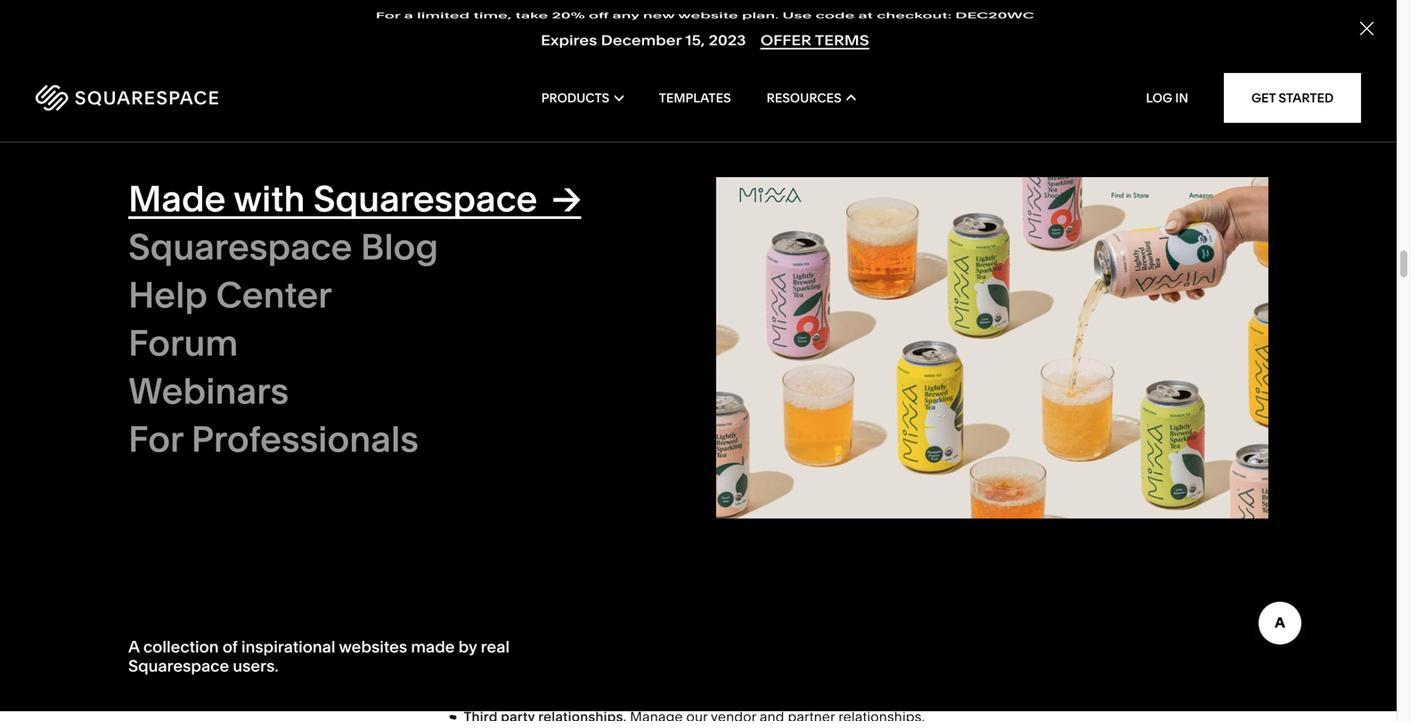 Task type: describe. For each thing, give the bounding box(es) containing it.
our down 2023
[[742, 70, 763, 87]]

use down the "language"
[[802, 270, 825, 286]]

2 horizontal spatial other
[[950, 646, 984, 663]]

1 integration from the left
[[529, 492, 599, 509]]

the right ensure
[[572, 555, 593, 572]]

do
[[830, 424, 847, 440]]

our up advertising.
[[708, 401, 730, 418]]

paid inside analyze your interactions with our services and third parties' online services so we can tailor our advertising to what we think will interest you. for example, we may decide not to advertise our services to you on a social media site if you already signed up for paid services or we may choose to serve you a particular advertisement based on your subscription plan or what we think may interest you based on other information we hold about you.
[[669, 138, 697, 155]]

expand
[[783, 492, 832, 509]]

services up developing at the right of the page
[[837, 356, 892, 372]]

aggregated
[[671, 447, 747, 463]]

on down advertise
[[670, 161, 686, 177]]

effectiveness
[[548, 424, 635, 440]]

usually
[[782, 424, 826, 440]]

harm
[[867, 646, 901, 663]]

accessed
[[920, 356, 983, 372]]

mitigate
[[669, 646, 722, 663]]

example, inside analyze and learn about how the services are accessed and used, evaluate and improve our services (including by developing new products and services and managing our communications) and monitor and measure the effectiveness of our advertising. we usually do this based on anonymous, pseudonymized or aggregated information which does not identify you directly. for example, if we learn that most users of paid services use a particular integration or feature, we might wish to expand on that integration or feature.
[[570, 469, 629, 486]]

to down resources
[[816, 116, 829, 132]]

media
[[932, 116, 973, 132]]

15,
[[685, 25, 705, 44]]

0 vertical spatial you.
[[910, 93, 937, 109]]

to up advertise
[[726, 93, 739, 109]]

you down 'will'
[[832, 116, 856, 132]]

other inside analyze your interactions with our services and third parties' online services so we can tailor our advertising to what we think will interest you. for example, we may decide not to advertise our services to you on a social media site if you already signed up for paid services or we may choose to serve you a particular advertisement based on your subscription plan or what we think may interest you based on other information we hold about you.
[[607, 184, 641, 200]]

made with squarespace
[[128, 177, 538, 221]]

0 horizontal spatial a
[[879, 116, 887, 132]]

the up 'verify'
[[903, 555, 924, 572]]

we inside analyze and learn about how the services are accessed and used, evaluate and improve our services (including by developing new products and services and managing our communications) and monitor and measure the effectiveness of our advertising. we usually do this based on anonymous, pseudonymized or aggregated information which does not identify you directly. for example, if we learn that most users of paid services use a particular integration or feature, we might wish to expand on that integration or feature.
[[757, 424, 778, 440]]

decide
[[580, 116, 625, 132]]

customized
[[747, 224, 822, 241]]

you down similar on the right top of the page
[[930, 292, 954, 309]]

you right site
[[501, 138, 525, 155]]

purpose,
[[599, 292, 657, 309]]

for inside analyze and learn about how the services are accessed and used, evaluate and improve our services (including by developing new products and services and managing our communications) and monitor and measure the effectiveness of our advertising. we usually do this based on anonymous, pseudonymized or aggregated information which does not identify you directly. for example, if we learn that most users of paid services use a particular integration or feature, we might wish to expand on that integration or feature.
[[545, 469, 566, 486]]

use up 'accordance'
[[876, 555, 900, 572]]

monitoring,
[[814, 601, 889, 617]]

squarespace blog help center forum webinars for professionals
[[128, 225, 438, 461]]

you right if
[[849, 555, 873, 572]]

and up managing at the left
[[677, 356, 701, 372]]

information inside provide you with customized services. for example, we use your location information to determine your language preferences or display accurate date and time information. we also use cookies and similar technologies for this purpose, such as remembering which of your sites you most recently edited.
[[600, 247, 674, 263]]

language
[[796, 247, 857, 263]]

your up the tailor
[[601, 70, 629, 87]]

1 horizontal spatial services,
[[757, 578, 816, 595]]

and up products
[[464, 378, 489, 395]]

made
[[128, 177, 226, 221]]

users.
[[630, 669, 670, 685]]

squarespace logo link
[[36, 85, 301, 111]]

with inside provide you with customized services. for example, we use your location information to determine your language preferences or display accurate date and time information. we also use cookies and similar technologies for this purpose, such as remembering which of your sites you most recently edited.
[[716, 224, 743, 241]]

remembering
[[713, 292, 802, 309]]

the up you,
[[946, 578, 966, 595]]

preferences
[[861, 247, 939, 263]]

measure
[[464, 424, 521, 440]]

particular inside analyze your interactions with our services and third parties' online services so we can tailor our advertising to what we think will interest you. for example, we may decide not to advertise our services to you on a social media site if you already signed up for paid services or we may choose to serve you a particular advertisement based on your subscription plan or what we think may interest you based on other information we hold about you.
[[464, 161, 525, 177]]

squarespace down ensure
[[464, 578, 550, 595]]

conduct
[[666, 601, 720, 617]]

accurate
[[514, 270, 570, 286]]

log
[[1146, 90, 1173, 106]]

if
[[838, 555, 846, 572]]

pseudonymized
[[547, 447, 651, 463]]

for inside analyze your interactions with our services and third parties' online services so we can tailor our advertising to what we think will interest you. for example, we may decide not to advertise our services to you on a social media site if you already signed up for paid services or we may choose to serve you a particular advertisement based on your subscription plan or what we think may interest you based on other information we hold about you.
[[940, 93, 961, 109]]

will
[[833, 93, 854, 109]]

webinars link
[[128, 369, 681, 418]]

fraud,
[[629, 646, 666, 663]]

services up resources
[[767, 70, 822, 87]]

offer
[[761, 25, 812, 44]]

1 horizontal spatial interest
[[858, 93, 907, 109]]

center
[[216, 273, 332, 317]]

your down customized
[[764, 247, 793, 263]]

resources
[[767, 90, 842, 106]]

you,
[[920, 646, 947, 663]]

end
[[602, 669, 627, 685]]

or down the identity,
[[504, 669, 517, 685]]

date
[[574, 270, 603, 286]]

webinars
[[128, 369, 289, 413]]

how
[[782, 356, 809, 372]]

log             in link
[[1146, 90, 1189, 106]]

recently
[[500, 315, 552, 332]]

provide you with customized services. for example, we use your location information to determine your language preferences or display accurate date and time information. we also use cookies and similar technologies for this purpose, such as remembering which of your sites you most recently edited.
[[464, 224, 973, 332]]

squarespace logo image
[[36, 85, 218, 111]]

get started link
[[1224, 73, 1362, 123]]

our inside "ensure the security and integrity of our services. if you use the squarespace payments services through the services, in accordance with the squarespace payments terms, conduct fraud and risk monitoring, verify your identity, determine if you are eligible to use certain squarespace payments services, and investigate fraud, mitigate financial loss or other harm to you, other users or your or their end users."
[[751, 555, 773, 572]]

such
[[661, 292, 692, 309]]

our down managing at the left
[[654, 424, 675, 440]]

and up certain
[[760, 601, 785, 617]]

(including
[[758, 378, 822, 395]]

1 horizontal spatial other
[[830, 646, 863, 663]]

or inside provide you with customized services. for example, we use your location information to determine your language preferences or display accurate date and time information. we also use cookies and similar technologies for this purpose, such as remembering which of your sites you most recently edited.
[[943, 247, 956, 263]]

0 vertical spatial that
[[702, 469, 727, 486]]

to left you,
[[904, 646, 917, 663]]

forum
[[128, 321, 238, 365]]

anonymous,
[[464, 447, 543, 463]]

the up fraud
[[733, 578, 754, 595]]

ensure the security and integrity of our services. if you use the squarespace payments services through the services, in accordance with the squarespace payments terms, conduct fraud and risk monitoring, verify your identity, determine if you are eligible to use certain squarespace payments services, and investigate fraud, mitigate financial loss or other harm to you, other users or your or their end users.
[[464, 555, 988, 685]]

or right the plan
[[837, 161, 850, 177]]

signed
[[580, 138, 624, 155]]

we up subscription on the top of the page
[[775, 138, 794, 155]]

not inside analyze and learn about how the services are accessed and used, evaluate and improve our services (including by developing new products and services and managing our communications) and monitor and measure the effectiveness of our advertising. we usually do this based on anonymous, pseudonymized or aggregated information which does not identify you directly. for example, if we learn that most users of paid services use a particular integration or feature, we might wish to expand on that integration or feature.
[[906, 447, 927, 463]]

services inside analyze and learn about how the services are accessed and used, evaluate and improve our services (including by developing new products and services and managing our communications) and monitor and measure the effectiveness of our advertising. we usually do this based on anonymous, pseudonymized or aggregated information which does not identify you directly. for example, if we learn that most users of paid services use a particular integration or feature, we might wish to expand on that integration or feature.
[[554, 401, 608, 418]]

integrity
[[679, 555, 732, 572]]

new
[[922, 378, 949, 395]]

about inside analyze your interactions with our services and third parties' online services so we can tailor our advertising to what we think will interest you. for example, we may decide not to advertise our services to you on a social media site if you already signed up for paid services or we may choose to serve you a particular advertisement based on your subscription plan or what we think may interest you based on other information we hold about you.
[[777, 184, 814, 200]]

subscription
[[721, 161, 802, 177]]

your right 'verify'
[[930, 601, 958, 617]]

use down fraud
[[719, 623, 742, 640]]

also
[[771, 270, 798, 286]]

information inside analyze and learn about how the services are accessed and used, evaluate and improve our services (including by developing new products and services and managing our communications) and monitor and measure the effectiveness of our advertising. we usually do this based on anonymous, pseudonymized or aggregated information which does not identify you directly. for example, if we learn that most users of paid services use a particular integration or feature, we might wish to expand on that integration or feature.
[[751, 447, 825, 463]]

this inside provide you with customized services. for example, we use your location information to determine your language preferences or display accurate date and time information. we also use cookies and similar technologies for this purpose, such as remembering which of your sites you most recently edited.
[[573, 292, 596, 309]]

does
[[870, 447, 903, 463]]

up
[[628, 138, 644, 155]]

of down managing at the left
[[638, 424, 651, 440]]

location
[[545, 247, 597, 263]]

products
[[542, 90, 610, 106]]

1 vertical spatial payments
[[553, 601, 616, 617]]

and inside analyze your interactions with our services and third parties' online services so we can tailor our advertising to what we think will interest you. for example, we may decide not to advertise our services to you on a social media site if you already signed up for paid services or we may choose to serve you a particular advertisement based on your subscription plan or what we think may interest you based on other information we hold about you.
[[826, 70, 850, 87]]

you right provide on the left top
[[690, 224, 713, 241]]

showcase image
[[716, 177, 1269, 523]]

with inside analyze your interactions with our services and third parties' online services so we can tailor our advertising to what we think will interest you. for example, we may decide not to advertise our services to you on a social media site if you already signed up for paid services or we may choose to serve you a particular advertisement based on your subscription plan or what we think may interest you based on other information we hold about you.
[[712, 70, 739, 87]]

to inside analyze and learn about how the services are accessed and used, evaluate and improve our services (including by developing new products and services and managing our communications) and monitor and measure the effectiveness of our advertising. we usually do this based on anonymous, pseudonymized or aggregated information which does not identify you directly. for example, if we learn that most users of paid services use a particular integration or feature, we might wish to expand on that integration or feature.
[[767, 492, 780, 509]]

circle image
[[708, 177, 1260, 519]]

most inside provide you with customized services. for example, we use your location information to determine your language preferences or display accurate date and time information. we also use cookies and similar technologies for this purpose, such as remembering which of your sites you most recently edited.
[[464, 315, 497, 332]]

on right expand on the right bottom of the page
[[836, 492, 852, 509]]

or right the loss in the bottom of the page
[[813, 646, 826, 663]]

for inside analyze your interactions with our services and third parties' online services so we can tailor our advertising to what we think will interest you. for example, we may decide not to advertise our services to you on a social media site if you already signed up for paid services or we may choose to serve you a particular advertisement based on your subscription plan or what we think may interest you based on other information we hold about you.
[[648, 138, 665, 155]]

similar
[[910, 270, 953, 286]]

our up managing at the left
[[674, 378, 696, 395]]

help
[[128, 273, 208, 317]]

2 vertical spatial may
[[945, 161, 972, 177]]

on right →
[[587, 184, 604, 200]]

example, inside analyze your interactions with our services and third parties' online services so we can tailor our advertising to what we think will interest you. for example, we may decide not to advertise our services to you on a social media site if you already signed up for paid services or we may choose to serve you a particular advertisement based on your subscription plan or what we think may interest you based on other information we hold about you.
[[464, 116, 523, 132]]

we up feature,
[[643, 469, 662, 486]]

or down managing at the left
[[654, 447, 668, 463]]

we down "so"
[[526, 116, 545, 132]]

which inside provide you with customized services. for example, we use your location information to determine your language preferences or display accurate date and time information. we also use cookies and similar technologies for this purpose, such as remembering which of your sites you most recently edited.
[[806, 292, 844, 309]]

we right "so"
[[540, 93, 559, 109]]

plan
[[805, 161, 834, 177]]

as
[[695, 292, 710, 309]]

used,
[[492, 378, 527, 395]]

on up "identify" at right bottom
[[921, 424, 938, 440]]

you up the investigate in the left of the page
[[600, 623, 623, 640]]

feature,
[[619, 492, 668, 509]]

and right security
[[651, 555, 676, 572]]

analyze and learn about how the services are accessed and used, evaluate and improve our services (including by developing new products and services and managing our communications) and monitor and measure the effectiveness of our advertising. we usually do this based on anonymous, pseudonymized or aggregated information which does not identify you directly. for example, if we learn that most users of paid services use a particular integration or feature, we might wish to expand on that integration or feature.
[[464, 356, 986, 531]]

1 vertical spatial that
[[856, 492, 880, 509]]

or down "identify" at right bottom
[[957, 492, 971, 509]]

log             in
[[1146, 90, 1189, 106]]

and left the investigate in the left of the page
[[526, 646, 551, 663]]

if inside analyze and learn about how the services are accessed and used, evaluate and improve our services (including by developing new products and services and managing our communications) and monitor and measure the effectiveness of our advertising. we usually do this based on anonymous, pseudonymized or aggregated information which does not identify you directly. for example, if we learn that most users of paid services use a particular integration or feature, we might wish to expand on that integration or feature.
[[632, 469, 640, 486]]

squarespace up the blog
[[314, 177, 538, 221]]

on up choose
[[859, 116, 876, 132]]

0 horizontal spatial may
[[549, 116, 576, 132]]

online
[[938, 70, 978, 87]]

of up expand on the right bottom of the page
[[806, 469, 819, 486]]

we left might
[[671, 492, 690, 509]]

and up purpose,
[[606, 270, 631, 286]]

for inside provide you with customized services. for example, we use your location information to determine your language preferences or display accurate date and time information. we also use cookies and similar technologies for this purpose, such as remembering which of your sites you most recently edited.
[[886, 224, 907, 241]]

or left feature,
[[602, 492, 615, 509]]

parties'
[[887, 70, 935, 87]]

investigate
[[554, 646, 625, 663]]

2 vertical spatial payments
[[883, 623, 946, 640]]

or up subscription on the top of the page
[[759, 138, 772, 155]]

services down resources
[[757, 116, 813, 132]]

based inside analyze and learn about how the services are accessed and used, evaluate and improve our services (including by developing new products and services and managing our communications) and monitor and measure the effectiveness of our advertising. we usually do this based on anonymous, pseudonymized or aggregated information which does not identify you directly. for example, if we learn that most users of paid services use a particular integration or feature, we might wish to expand on that integration or feature.
[[877, 424, 918, 440]]

started
[[1279, 90, 1334, 106]]

advertisement
[[529, 161, 622, 177]]

of inside "ensure the security and integrity of our services. if you use the squarespace payments services through the services, in accordance with the squarespace payments terms, conduct fraud and risk monitoring, verify your identity, determine if you are eligible to use certain squarespace payments services, and investigate fraud, mitigate financial loss or other harm to you, other users or your or their end users."
[[735, 555, 748, 572]]

you down the media
[[935, 138, 959, 155]]

we inside provide you with customized services. for example, we use your location information to determine your language preferences or display accurate date and time information. we also use cookies and similar technologies for this purpose, such as remembering which of your sites you most recently edited.
[[747, 270, 768, 286]]

example, inside provide you with customized services. for example, we use your location information to determine your language preferences or display accurate date and time information. we also use cookies and similar technologies for this purpose, such as remembering which of your sites you most recently edited.
[[911, 224, 970, 241]]

and down new
[[931, 401, 956, 418]]

and left improve
[[589, 378, 614, 395]]

advertising.
[[679, 424, 754, 440]]

squarespace blog link
[[128, 225, 681, 274]]

2 integration from the left
[[884, 492, 954, 509]]

social
[[891, 116, 929, 132]]

expires december 15, 2023
[[541, 25, 746, 44]]

1 horizontal spatial learn
[[705, 356, 737, 372]]

use up 'display' on the top of page
[[486, 247, 510, 263]]



Task type: vqa. For each thing, say whether or not it's contained in the screenshot.
the rightmost Integration
yes



Task type: locate. For each thing, give the bounding box(es) containing it.
0 vertical spatial example,
[[464, 116, 523, 132]]

0 vertical spatial paid
[[669, 138, 697, 155]]

users
[[766, 469, 803, 486], [464, 669, 501, 685]]

services, up risk
[[757, 578, 816, 595]]

if inside "ensure the security and integrity of our services. if you use the squarespace payments services through the services, in accordance with the squarespace payments terms, conduct fraud and risk monitoring, verify your identity, determine if you are eligible to use certain squarespace payments services, and investigate fraud, mitigate financial loss or other harm to you, other users or your or their end users."
[[589, 623, 596, 640]]

of inside provide you with customized services. for example, we use your location information to determine your language preferences or display accurate date and time information. we also use cookies and similar technologies for this purpose, such as remembering which of your sites you most recently edited.
[[848, 292, 860, 309]]

services
[[767, 70, 822, 87], [757, 116, 813, 132], [700, 138, 756, 155], [837, 356, 892, 372], [699, 378, 754, 395], [854, 469, 909, 486], [620, 578, 675, 595]]

1 vertical spatial think
[[910, 161, 941, 177]]

technologies
[[464, 292, 549, 309]]

site
[[464, 138, 487, 155]]

1 horizontal spatial may
[[798, 138, 825, 155]]

2 horizontal spatial a
[[962, 138, 970, 155]]

0 vertical spatial which
[[806, 292, 844, 309]]

expires
[[541, 25, 597, 44]]

evaluate
[[531, 378, 586, 395]]

analyze up products
[[546, 70, 597, 87]]

use inside analyze and learn about how the services are accessed and used, evaluate and improve our services (including by developing new products and services and managing our communications) and monitor and measure the effectiveness of our advertising. we usually do this based on anonymous, pseudonymized or aggregated information which does not identify you directly. for example, if we learn that most users of paid services use a particular integration or feature, we might wish to expand on that integration or feature.
[[913, 469, 936, 486]]

our left services.
[[751, 555, 773, 572]]

sites
[[895, 292, 927, 309]]

0 vertical spatial services,
[[757, 578, 816, 595]]

1 vertical spatial learn
[[666, 469, 698, 486]]

based down up
[[626, 161, 666, 177]]

determine
[[694, 247, 761, 263], [518, 623, 585, 640]]

0 vertical spatial a
[[879, 116, 887, 132]]

0 horizontal spatial what
[[742, 93, 773, 109]]

tailor
[[590, 93, 622, 109]]

squarespace down monitoring,
[[794, 623, 879, 640]]

0 horizontal spatial you.
[[817, 184, 844, 200]]

0 horizontal spatial are
[[627, 623, 648, 640]]

0 horizontal spatial users
[[464, 669, 501, 685]]

analyze your interactions with our services and third parties' online services so we can tailor our advertising to what we think will interest you. for example, we may decide not to advertise our services to you on a social media site if you already signed up for paid services or we may choose to serve you a particular advertisement based on your subscription plan or what we think may interest you based on other information we hold about you.
[[464, 70, 982, 200]]

0 horizontal spatial based
[[543, 184, 583, 200]]

which down cookies
[[806, 292, 844, 309]]

1 vertical spatial users
[[464, 669, 501, 685]]

managing
[[639, 401, 705, 418]]

other down up
[[607, 184, 641, 200]]

0 vertical spatial most
[[464, 315, 497, 332]]

with inside "ensure the security and integrity of our services. if you use the squarespace payments services through the services, in accordance with the squarespace payments terms, conduct fraud and risk monitoring, verify your identity, determine if you are eligible to use certain squarespace payments services, and investigate fraud, mitigate financial loss or other harm to you, other users or your or their end users."
[[915, 578, 942, 595]]

templates link
[[659, 62, 731, 134]]

analyze inside analyze and learn about how the services are accessed and used, evaluate and improve our services (including by developing new products and services and managing our communications) and monitor and measure the effectiveness of our advertising. we usually do this based on anonymous, pseudonymized or aggregated information which does not identify you directly. for example, if we learn that most users of paid services use a particular integration or feature, we might wish to expand on that integration or feature.
[[622, 356, 673, 372]]

1 horizontal spatial most
[[730, 469, 763, 486]]

or left the their on the bottom
[[552, 669, 566, 685]]

paid inside analyze and learn about how the services are accessed and used, evaluate and improve our services (including by developing new products and services and managing our communications) and monitor and measure the effectiveness of our advertising. we usually do this based on anonymous, pseudonymized or aggregated information which does not identify you directly. for example, if we learn that most users of paid services use a particular integration or feature, we might wish to expand on that integration or feature.
[[823, 469, 851, 486]]

improve
[[617, 378, 671, 395]]

1 vertical spatial analyze
[[622, 356, 673, 372]]

1 vertical spatial this
[[851, 424, 874, 440]]

a
[[879, 116, 887, 132], [962, 138, 970, 155], [940, 469, 947, 486]]

our right the tailor
[[626, 93, 647, 109]]

0 vertical spatial for
[[648, 138, 665, 155]]

time
[[634, 270, 663, 286]]

for professionals link
[[128, 417, 681, 466]]

your up accurate
[[513, 247, 541, 263]]

0 vertical spatial this
[[573, 292, 596, 309]]

1 vertical spatial about
[[741, 356, 778, 372]]

most inside analyze and learn about how the services are accessed and used, evaluate and improve our services (including by developing new products and services and managing our communications) and monitor and measure the effectiveness of our advertising. we usually do this based on anonymous, pseudonymized or aggregated information which does not identify you directly. for example, if we learn that most users of paid services use a particular integration or feature, we might wish to expand on that integration or feature.
[[730, 469, 763, 486]]

if up feature,
[[632, 469, 640, 486]]

→
[[552, 177, 581, 221]]

already
[[528, 138, 576, 155]]

1 horizontal spatial users
[[766, 469, 803, 486]]

are up developing at the right of the page
[[896, 356, 916, 372]]

you inside analyze and learn about how the services are accessed and used, evaluate and improve our services (including by developing new products and services and managing our communications) and monitor and measure the effectiveness of our advertising. we usually do this based on anonymous, pseudonymized or aggregated information which does not identify you directly. for example, if we learn that most users of paid services use a particular integration or feature, we might wish to expand on that integration or feature.
[[464, 469, 488, 486]]

0 horizontal spatial this
[[573, 292, 596, 309]]

and down evaluate
[[526, 401, 550, 418]]

to
[[726, 93, 739, 109], [653, 116, 666, 132], [816, 116, 829, 132], [880, 138, 893, 155], [678, 247, 691, 263], [767, 492, 780, 509], [702, 623, 715, 640], [904, 646, 917, 663]]

1 vertical spatial determine
[[518, 623, 585, 640]]

and up 'will'
[[826, 70, 850, 87]]

0 horizontal spatial for
[[552, 292, 569, 309]]

the up 'by'
[[813, 356, 833, 372]]

particular inside analyze and learn about how the services are accessed and used, evaluate and improve our services (including by developing new products and services and managing our communications) and monitor and measure the effectiveness of our advertising. we usually do this based on anonymous, pseudonymized or aggregated information which does not identify you directly. for example, if we learn that most users of paid services use a particular integration or feature, we might wish to expand on that integration or feature.
[[464, 492, 525, 509]]

1 horizontal spatial based
[[626, 161, 666, 177]]

you. down parties'
[[910, 93, 937, 109]]

your down advertise
[[690, 161, 718, 177]]

0 horizontal spatial services
[[464, 93, 518, 109]]

what down choose
[[853, 161, 885, 177]]

and down preferences
[[882, 270, 907, 286]]

1 horizontal spatial think
[[910, 161, 941, 177]]

1 horizontal spatial integration
[[884, 492, 954, 509]]

december
[[601, 25, 682, 44]]

we left 'will'
[[776, 93, 795, 109]]

for
[[648, 138, 665, 155], [552, 292, 569, 309]]

2 horizontal spatial example,
[[911, 224, 970, 241]]

1 horizontal spatial for
[[648, 138, 665, 155]]

we
[[540, 93, 559, 109], [776, 93, 795, 109], [526, 116, 545, 132], [775, 138, 794, 155], [888, 161, 907, 177], [722, 184, 741, 200], [464, 247, 483, 263], [643, 469, 662, 486], [671, 492, 690, 509]]

users inside "ensure the security and integrity of our services. if you use the squarespace payments services through the services, in accordance with the squarespace payments terms, conduct fraud and risk monitoring, verify your identity, determine if you are eligible to use certain squarespace payments services, and investigate fraud, mitigate financial loss or other harm to you, other users or your or their end users."
[[464, 669, 501, 685]]

services down does
[[854, 469, 909, 486]]

if right site
[[490, 138, 498, 155]]

what right templates
[[742, 93, 773, 109]]

interest
[[858, 93, 907, 109], [464, 184, 513, 200]]

terms
[[815, 25, 870, 44]]

fraud
[[723, 601, 757, 617]]

payments down 'verify'
[[883, 623, 946, 640]]

0 horizontal spatial if
[[490, 138, 498, 155]]

2 vertical spatial if
[[589, 623, 596, 640]]

0 vertical spatial determine
[[694, 247, 761, 263]]

a inside analyze and learn about how the services are accessed and used, evaluate and improve our services (including by developing new products and services and managing our communications) and monitor and measure the effectiveness of our advertising. we usually do this based on anonymous, pseudonymized or aggregated information which does not identify you directly. for example, if we learn that most users of paid services use a particular integration or feature, we might wish to expand on that integration or feature.
[[940, 469, 947, 486]]

monitor
[[877, 401, 928, 418]]

not inside analyze your interactions with our services and third parties' online services so we can tailor our advertising to what we think will interest you. for example, we may decide not to advertise our services to you on a social media site if you already signed up for paid services or we may choose to serve you a particular advertisement based on your subscription plan or what we think may interest you based on other information we hold about you.
[[628, 116, 649, 132]]

1 horizontal spatial what
[[853, 161, 885, 177]]

1 horizontal spatial if
[[589, 623, 596, 640]]

0 horizontal spatial example,
[[464, 116, 523, 132]]

that down does
[[856, 492, 880, 509]]

we up 'remembering'
[[747, 270, 768, 286]]

squarespace
[[314, 177, 538, 221], [128, 225, 352, 269], [464, 578, 550, 595], [464, 601, 550, 617], [794, 623, 879, 640]]

1 vertical spatial a
[[962, 138, 970, 155]]

we up 'display' on the top of page
[[464, 247, 483, 263]]

services
[[464, 93, 518, 109], [554, 401, 608, 418]]

0 vertical spatial based
[[626, 161, 666, 177]]

analyze inside analyze your interactions with our services and third parties' online services so we can tailor our advertising to what we think will interest you. for example, we may decide not to advertise our services to you on a social media site if you already signed up for paid services or we may choose to serve you a particular advertisement based on your subscription plan or what we think may interest you based on other information we hold about you.
[[546, 70, 597, 87]]

for inside provide you with customized services. for example, we use your location information to determine your language preferences or display accurate date and time information. we also use cookies and similar technologies for this purpose, such as remembering which of your sites you most recently edited.
[[552, 292, 569, 309]]

provide
[[637, 224, 686, 241]]

0 vertical spatial analyze
[[546, 70, 597, 87]]

forum link
[[128, 321, 681, 370]]

that
[[702, 469, 727, 486], [856, 492, 880, 509]]

payments down security
[[553, 578, 616, 595]]

1 horizontal spatial paid
[[823, 469, 851, 486]]

1 horizontal spatial that
[[856, 492, 880, 509]]

other
[[607, 184, 641, 200], [830, 646, 863, 663], [950, 646, 984, 663]]

based down advertisement
[[543, 184, 583, 200]]

1 vertical spatial you.
[[817, 184, 844, 200]]

analyze up improve
[[622, 356, 673, 372]]

services inside analyze your interactions with our services and third parties' online services so we can tailor our advertising to what we think will interest you. for example, we may decide not to advertise our services to you on a social media site if you already signed up for paid services or we may choose to serve you a particular advertisement based on your subscription plan or what we think may interest you based on other information we hold about you.
[[464, 93, 518, 109]]

1 vertical spatial which
[[828, 447, 867, 463]]

determine inside provide you with customized services. for example, we use your location information to determine your language preferences or display accurate date and time information. we also use cookies and similar technologies for this purpose, such as remembering which of your sites you most recently edited.
[[694, 247, 761, 263]]

services up advertising.
[[699, 378, 754, 395]]

particular down site
[[464, 161, 525, 177]]

about inside analyze and learn about how the services are accessed and used, evaluate and improve our services (including by developing new products and services and managing our communications) and monitor and measure the effectiveness of our advertising. we usually do this based on anonymous, pseudonymized or aggregated information which does not identify you directly. for example, if we learn that most users of paid services use a particular integration or feature, we might wish to expand on that integration or feature.
[[741, 356, 778, 372]]

choose
[[829, 138, 877, 155]]

not right does
[[906, 447, 927, 463]]

professionals
[[191, 417, 419, 461]]

based down monitor
[[877, 424, 918, 440]]

and down developing at the right of the page
[[849, 401, 874, 418]]

analyze for can
[[546, 70, 597, 87]]

and down improve
[[611, 401, 636, 418]]

may
[[549, 116, 576, 132], [798, 138, 825, 155], [945, 161, 972, 177]]

interactions
[[632, 70, 708, 87]]

ensure
[[524, 555, 569, 572]]

1 horizontal spatial are
[[896, 356, 916, 372]]

0 vertical spatial not
[[628, 116, 649, 132]]

0 vertical spatial think
[[799, 93, 830, 109]]

a left social
[[879, 116, 887, 132]]

wish
[[734, 492, 764, 509]]

0 vertical spatial what
[[742, 93, 773, 109]]

squarespace up the identity,
[[464, 601, 550, 617]]

payments
[[553, 578, 616, 595], [553, 601, 616, 617], [883, 623, 946, 640]]

0 vertical spatial payments
[[553, 578, 616, 595]]

1 horizontal spatial not
[[906, 447, 927, 463]]

the up anonymous,
[[524, 424, 545, 440]]

squarespace inside squarespace blog help center forum webinars for professionals
[[128, 225, 352, 269]]

1 horizontal spatial services
[[554, 401, 608, 418]]

get
[[1252, 90, 1276, 106]]

interest down third
[[858, 93, 907, 109]]

2 vertical spatial information
[[751, 447, 825, 463]]

which
[[806, 292, 844, 309], [828, 447, 867, 463]]

of right integrity
[[735, 555, 748, 572]]

1 vertical spatial not
[[906, 447, 927, 463]]

are inside "ensure the security and integrity of our services. if you use the squarespace payments services through the services, in accordance with the squarespace payments terms, conduct fraud and risk monitoring, verify your identity, determine if you are eligible to use certain squarespace payments services, and investigate fraud, mitigate financial loss or other harm to you, other users or your or their end users."
[[627, 623, 648, 640]]

information
[[644, 184, 718, 200], [600, 247, 674, 263], [751, 447, 825, 463]]

1 vertical spatial services,
[[464, 646, 523, 663]]

not
[[628, 116, 649, 132], [906, 447, 927, 463]]

communications)
[[733, 401, 846, 418]]

directly.
[[491, 469, 542, 486]]

1 horizontal spatial this
[[851, 424, 874, 440]]

information.
[[667, 270, 744, 286]]

verify
[[892, 601, 927, 617]]

about down the plan
[[777, 184, 814, 200]]

what
[[742, 93, 773, 109], [853, 161, 885, 177]]

risk
[[788, 601, 811, 617]]

services inside "ensure the security and integrity of our services. if you use the squarespace payments services through the services, in accordance with the squarespace payments terms, conduct fraud and risk monitoring, verify your identity, determine if you are eligible to use certain squarespace payments services, and investigate fraud, mitigate financial loss or other harm to you, other users or your or their end users."
[[620, 578, 675, 595]]

0 vertical spatial about
[[777, 184, 814, 200]]

services left "so"
[[464, 93, 518, 109]]

0 vertical spatial particular
[[464, 161, 525, 177]]

that up might
[[702, 469, 727, 486]]

for inside squarespace blog help center forum webinars for professionals
[[128, 417, 183, 461]]

1 vertical spatial for
[[552, 292, 569, 309]]

1 vertical spatial may
[[798, 138, 825, 155]]

determine inside "ensure the security and integrity of our services. if you use the squarespace payments services through the services, in accordance with the squarespace payments terms, conduct fraud and risk monitoring, verify your identity, determine if you are eligible to use certain squarespace payments services, and investigate fraud, mitigate financial loss or other harm to you, other users or your or their end users."
[[518, 623, 585, 640]]

1 vertical spatial information
[[600, 247, 674, 263]]

learn down as
[[705, 356, 737, 372]]

get started
[[1252, 90, 1334, 106]]

if inside analyze your interactions with our services and third parties' online services so we can tailor our advertising to what we think will interest you. for example, we may decide not to advertise our services to you on a social media site if you already signed up for paid services or we may choose to serve you a particular advertisement based on your subscription plan or what we think may interest you based on other information we hold about you.
[[490, 138, 498, 155]]

identify
[[930, 447, 978, 463]]

are
[[896, 356, 916, 372], [627, 623, 648, 640]]

our
[[742, 70, 763, 87], [626, 93, 647, 109], [733, 116, 754, 132], [674, 378, 696, 395], [708, 401, 730, 418], [654, 424, 675, 440], [751, 555, 773, 572]]

1 vertical spatial particular
[[464, 492, 525, 509]]

0 vertical spatial services
[[464, 93, 518, 109]]

particular up feature.
[[464, 492, 525, 509]]

to right "wish"
[[767, 492, 780, 509]]

squarespace up center
[[128, 225, 352, 269]]

financial
[[726, 646, 780, 663]]

example, up site
[[464, 116, 523, 132]]

cookies
[[828, 270, 879, 286]]

advertise
[[669, 116, 729, 132]]

integration
[[529, 492, 599, 509], [884, 492, 954, 509]]

we down serve
[[888, 161, 907, 177]]

0 horizontal spatial most
[[464, 315, 497, 332]]

2 vertical spatial based
[[877, 424, 918, 440]]

to up mitigate
[[702, 623, 715, 640]]

your left the their on the bottom
[[521, 669, 549, 685]]

2 vertical spatial a
[[940, 469, 947, 486]]

a down "identify" at right bottom
[[940, 469, 947, 486]]

this down the date
[[573, 292, 596, 309]]

0 horizontal spatial analyze
[[546, 70, 597, 87]]

users inside analyze and learn about how the services are accessed and used, evaluate and improve our services (including by developing new products and services and managing our communications) and monitor and measure the effectiveness of our advertising. we usually do this based on anonymous, pseudonymized or aggregated information which does not identify you directly. for example, if we learn that most users of paid services use a particular integration or feature, we might wish to expand on that integration or feature.
[[766, 469, 803, 486]]

1 vertical spatial interest
[[464, 184, 513, 200]]

analyze for improve
[[622, 356, 673, 372]]

this inside analyze and learn about how the services are accessed and used, evaluate and improve our services (including by developing new products and services and managing our communications) and monitor and measure the effectiveness of our advertising. we usually do this based on anonymous, pseudonymized or aggregated information which does not identify you directly. for example, if we learn that most users of paid services use a particular integration or feature, we might wish to expand on that integration or feature.
[[851, 424, 874, 440]]

feature.
[[464, 515, 513, 531]]

and
[[826, 70, 850, 87], [606, 270, 631, 286], [882, 270, 907, 286], [677, 356, 701, 372], [464, 378, 489, 395], [589, 378, 614, 395], [526, 401, 550, 418], [611, 401, 636, 418], [849, 401, 874, 418], [931, 401, 956, 418], [651, 555, 676, 572], [760, 601, 785, 617], [526, 646, 551, 663]]

think
[[799, 93, 830, 109], [910, 161, 941, 177]]

on
[[859, 116, 876, 132], [670, 161, 686, 177], [587, 184, 604, 200], [921, 424, 938, 440], [836, 492, 852, 509]]

determine up 'information.'
[[694, 247, 761, 263]]

your
[[601, 70, 629, 87], [690, 161, 718, 177], [513, 247, 541, 263], [764, 247, 793, 263], [930, 601, 958, 617], [521, 669, 549, 685]]

0 vertical spatial may
[[549, 116, 576, 132]]

2 vertical spatial example,
[[570, 469, 629, 486]]

certain
[[745, 623, 790, 640]]

for down the webinars
[[128, 417, 183, 461]]

0 horizontal spatial integration
[[529, 492, 599, 509]]

1 particular from the top
[[464, 161, 525, 177]]

0 horizontal spatial learn
[[666, 469, 698, 486]]

0 horizontal spatial other
[[607, 184, 641, 200]]

use
[[486, 247, 510, 263], [802, 270, 825, 286], [913, 469, 936, 486], [876, 555, 900, 572], [719, 623, 742, 640]]

0 horizontal spatial paid
[[669, 138, 697, 155]]

are inside analyze and learn about how the services are accessed and used, evaluate and improve our services (including by developing new products and services and managing our communications) and monitor and measure the effectiveness of our advertising. we usually do this based on anonymous, pseudonymized or aggregated information which does not identify you directly. for example, if we learn that most users of paid services use a particular integration or feature, we might wish to expand on that integration or feature.
[[896, 356, 916, 372]]

1 horizontal spatial determine
[[694, 247, 761, 263]]

we
[[747, 270, 768, 286], [757, 424, 778, 440]]

to left serve
[[880, 138, 893, 155]]

determine up the investigate in the left of the page
[[518, 623, 585, 640]]

the
[[813, 356, 833, 372], [524, 424, 545, 440], [572, 555, 593, 572], [903, 555, 924, 572], [733, 578, 754, 595], [946, 578, 966, 595]]

display
[[464, 270, 510, 286]]

we inside provide you with customized services. for example, we use your location information to determine your language preferences or display accurate date and time information. we also use cookies and similar technologies for this purpose, such as remembering which of your sites you most recently edited.
[[464, 247, 483, 263]]

0 vertical spatial information
[[644, 184, 718, 200]]

with
[[712, 70, 739, 87], [234, 177, 305, 221], [716, 224, 743, 241], [915, 578, 942, 595]]

third
[[854, 70, 883, 87]]

our right advertise
[[733, 116, 754, 132]]

services down advertise
[[700, 138, 756, 155]]

0 vertical spatial if
[[490, 138, 498, 155]]

1 horizontal spatial analyze
[[622, 356, 673, 372]]

1 vertical spatial paid
[[823, 469, 851, 486]]

in
[[1176, 90, 1189, 106]]

1 horizontal spatial a
[[940, 469, 947, 486]]

their
[[569, 669, 598, 685]]

1 vertical spatial are
[[627, 623, 648, 640]]

2023
[[709, 25, 746, 44]]

which down do
[[828, 447, 867, 463]]

you.
[[910, 93, 937, 109], [817, 184, 844, 200]]

0 horizontal spatial interest
[[464, 184, 513, 200]]

0 horizontal spatial that
[[702, 469, 727, 486]]

we left "hold" at the right
[[722, 184, 741, 200]]

0 vertical spatial are
[[896, 356, 916, 372]]

may up the plan
[[798, 138, 825, 155]]

by
[[826, 378, 841, 395]]

you left →
[[516, 184, 539, 200]]

in
[[819, 578, 831, 595]]

resources button
[[767, 62, 856, 134]]

1 vertical spatial what
[[853, 161, 885, 177]]

to down advertising
[[653, 116, 666, 132]]

security
[[596, 555, 647, 572]]

0 vertical spatial interest
[[858, 93, 907, 109]]

may down the media
[[945, 161, 972, 177]]

1 horizontal spatial example,
[[570, 469, 629, 486]]

information inside analyze your interactions with our services and third parties' online services so we can tailor our advertising to what we think will interest you. for example, we may decide not to advertise our services to you on a social media site if you already signed up for paid services or we may choose to serve you a particular advertisement based on your subscription plan or what we think may interest you based on other information we hold about you.
[[644, 184, 718, 200]]

to inside provide you with customized services. for example, we use your location information to determine your language preferences or display accurate date and time information. we also use cookies and similar technologies for this purpose, such as remembering which of your sites you most recently edited.
[[678, 247, 691, 263]]

which inside analyze and learn about how the services are accessed and used, evaluate and improve our services (including by developing new products and services and managing our communications) and monitor and measure the effectiveness of our advertising. we usually do this based on anonymous, pseudonymized or aggregated information which does not identify you directly. for example, if we learn that most users of paid services use a particular integration or feature, we might wish to expand on that integration or feature.
[[828, 447, 867, 463]]

templates
[[659, 90, 731, 106]]

about left how
[[741, 356, 778, 372]]

2 particular from the top
[[464, 492, 525, 509]]

0 horizontal spatial determine
[[518, 623, 585, 640]]



